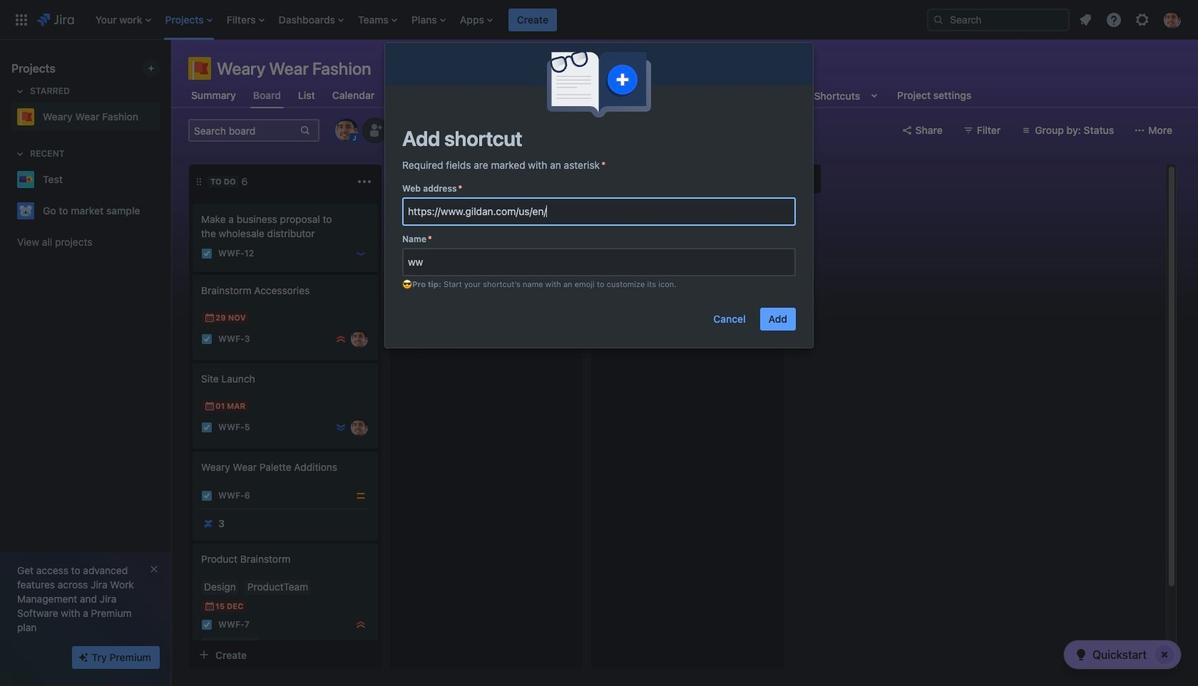 Task type: vqa. For each thing, say whether or not it's contained in the screenshot.
Description fields's Description
no



Task type: locate. For each thing, give the bounding box(es) containing it.
task image up due date: 29 november 2023 icon
[[201, 248, 213, 260]]

task image
[[201, 248, 213, 260], [201, 334, 213, 345]]

2 vertical spatial task image
[[201, 620, 213, 631]]

james peterson image
[[552, 300, 569, 317], [351, 331, 368, 348], [351, 419, 368, 436]]

banner
[[0, 0, 1198, 40]]

dialog
[[385, 43, 813, 348]]

check image
[[1073, 647, 1090, 664]]

jira image
[[37, 11, 74, 28], [37, 11, 74, 28]]

e.g. Atlassian website field
[[404, 250, 794, 275]]

1 vertical spatial task image
[[201, 334, 213, 345]]

2 vertical spatial james peterson image
[[351, 419, 368, 436]]

4 list item from the left
[[274, 0, 348, 40]]

2 list item from the left
[[161, 0, 217, 40]]

close premium upgrade banner image
[[148, 564, 160, 576]]

james peterson image down e.g. atlassian website field
[[552, 300, 569, 317]]

tab list
[[180, 83, 983, 108]]

james peterson image right highest icon
[[351, 331, 368, 348]]

lowest image
[[335, 422, 347, 434]]

task image down due date: 29 november 2023 icon
[[201, 334, 213, 345]]

task image for highest image
[[201, 620, 213, 631]]

5 list item from the left
[[354, 0, 401, 40]]

create column image
[[798, 170, 815, 188]]

8 list item from the left
[[508, 0, 557, 40]]

add people image
[[367, 122, 384, 139]]

list item
[[91, 0, 155, 40], [161, 0, 217, 40], [222, 0, 269, 40], [274, 0, 348, 40], [354, 0, 401, 40], [407, 0, 450, 40], [456, 0, 497, 40], [508, 0, 557, 40]]

0 vertical spatial james peterson image
[[552, 300, 569, 317]]

0 vertical spatial task image
[[201, 248, 213, 260]]

list
[[88, 0, 916, 40], [1073, 7, 1190, 32]]

due date: 29 november 2023 image
[[204, 312, 215, 324]]

None search field
[[927, 8, 1070, 31]]

1 task image from the top
[[201, 248, 213, 260]]

highest image
[[355, 620, 367, 631]]

1 vertical spatial task image
[[201, 491, 213, 502]]

Search board text field
[[190, 121, 298, 140]]

task image
[[201, 422, 213, 434], [201, 491, 213, 502], [201, 620, 213, 631]]

2 task image from the top
[[201, 491, 213, 502]]

1 list item from the left
[[91, 0, 155, 40]]

due date: 15 december 2023 image
[[204, 601, 215, 613]]

primary element
[[9, 0, 916, 40]]

low image
[[355, 248, 367, 260]]

0 horizontal spatial list
[[88, 0, 916, 40]]

due date: 29 november 2023 image
[[204, 312, 215, 324]]

collapse starred projects image
[[11, 83, 29, 100]]

2 task image from the top
[[201, 334, 213, 345]]

medium image
[[355, 491, 367, 502]]

3 task image from the top
[[201, 620, 213, 631]]

1 vertical spatial james peterson image
[[351, 331, 368, 348]]

due date: 01 march 2024 image
[[204, 401, 215, 412], [204, 401, 215, 412]]

show subtasks image
[[236, 640, 253, 657]]

due date: 15 december 2023 image
[[204, 601, 215, 613]]

james peterson image right the lowest image
[[351, 419, 368, 436]]

due date: 29 february 2024 image
[[405, 281, 416, 292], [405, 281, 416, 292]]

james peterson image for highest icon
[[351, 331, 368, 348]]

0 vertical spatial task image
[[201, 422, 213, 434]]



Task type: describe. For each thing, give the bounding box(es) containing it.
collapse recent projects image
[[11, 145, 29, 163]]

Search field
[[927, 8, 1070, 31]]

task image for medium icon
[[201, 491, 213, 502]]

7 list item from the left
[[456, 0, 497, 40]]

1 task image from the top
[[201, 422, 213, 434]]

search image
[[933, 14, 944, 25]]

1 horizontal spatial list
[[1073, 7, 1190, 32]]

highest image
[[335, 334, 347, 345]]

3 list item from the left
[[222, 0, 269, 40]]

james peterson image for the lowest image
[[351, 419, 368, 436]]

6 list item from the left
[[407, 0, 450, 40]]

e.g. http://www.atlassian.com url field
[[404, 199, 794, 225]]

dismiss quickstart image
[[1153, 644, 1176, 667]]



